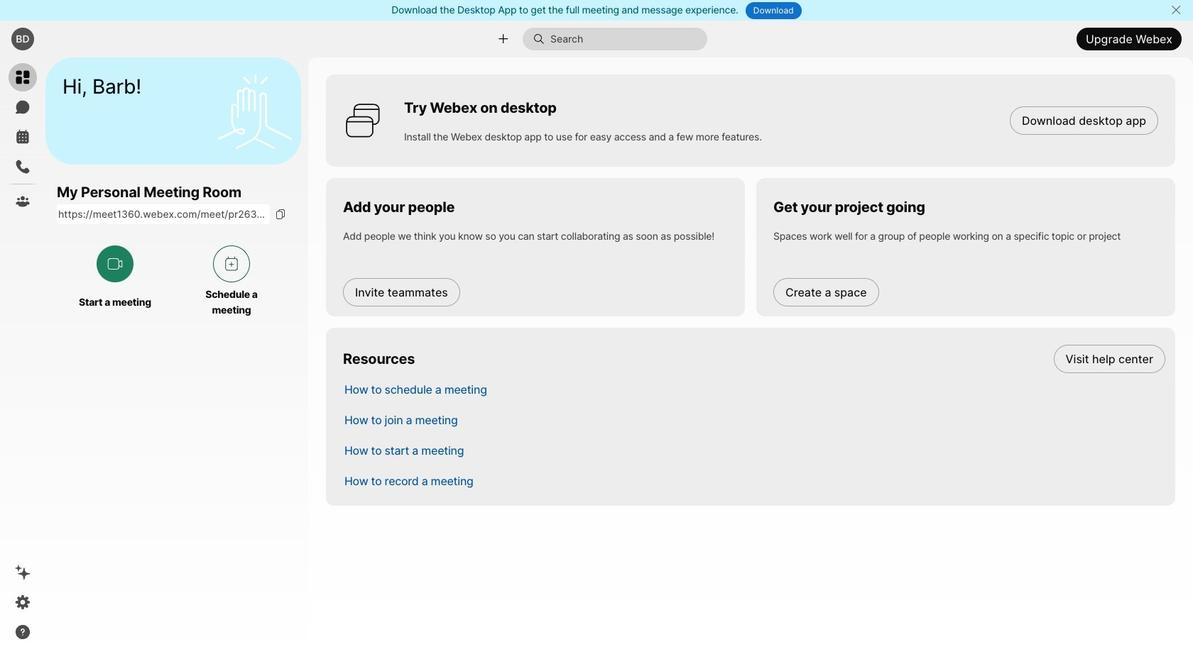 Task type: describe. For each thing, give the bounding box(es) containing it.
two hands high fiving image
[[212, 69, 298, 154]]

2 list item from the top
[[333, 374, 1175, 405]]

cancel_16 image
[[1171, 4, 1182, 16]]



Task type: vqa. For each thing, say whether or not it's contained in the screenshot.
fourth 'list item' from the top
yes



Task type: locate. For each thing, give the bounding box(es) containing it.
5 list item from the top
[[333, 466, 1175, 496]]

4 list item from the top
[[333, 435, 1175, 466]]

webex tab list
[[9, 63, 37, 216]]

3 list item from the top
[[333, 405, 1175, 435]]

navigation
[[0, 58, 45, 660]]

1 list item from the top
[[333, 344, 1175, 374]]

None text field
[[57, 205, 270, 225]]

list item
[[333, 344, 1175, 374], [333, 374, 1175, 405], [333, 405, 1175, 435], [333, 435, 1175, 466], [333, 466, 1175, 496]]



